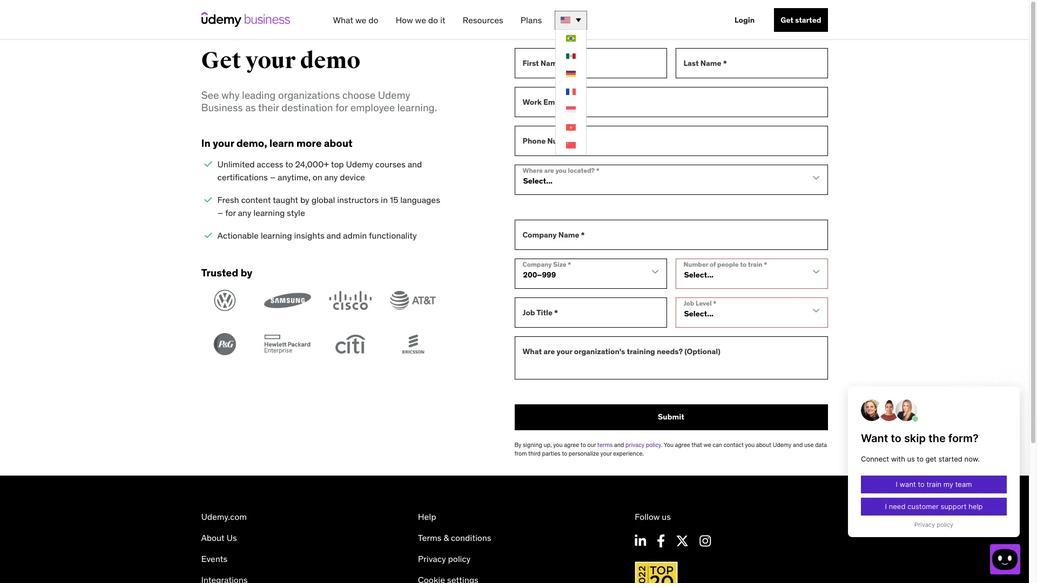 Task type: locate. For each thing, give the bounding box(es) containing it.
0 vertical spatial number
[[547, 136, 576, 146]]

agree
[[564, 441, 579, 449], [675, 441, 690, 449]]

fresh
[[217, 195, 239, 206]]

signing
[[523, 441, 542, 449]]

name for last
[[701, 58, 722, 68]]

get up why
[[201, 47, 241, 74]]

udemy for learning.
[[378, 89, 410, 102]]

events link
[[201, 554, 228, 565]]

access
[[257, 159, 283, 170]]

– down fresh
[[217, 208, 223, 219]]

1 vertical spatial job
[[523, 308, 535, 318]]

0 horizontal spatial get
[[201, 47, 241, 74]]

* for job title *
[[554, 308, 558, 318]]

&
[[444, 533, 449, 543]]

2 horizontal spatial udemy
[[773, 441, 792, 449]]

1 horizontal spatial we
[[415, 15, 426, 25]]

about right contact at the right bottom of the page
[[756, 441, 772, 449]]

1 vertical spatial any
[[238, 208, 251, 219]]

terms
[[418, 533, 442, 543]]

1 vertical spatial get
[[201, 47, 241, 74]]

and right courses
[[408, 159, 422, 170]]

number right phone
[[547, 136, 576, 146]]

a badge showing that udemy business was named by credly.com as one of the top 20 it & technical training companies in 2022 image
[[632, 560, 681, 583]]

1 horizontal spatial get
[[781, 15, 794, 25]]

their
[[258, 101, 279, 114]]

we left can
[[704, 441, 711, 449]]

number
[[547, 136, 576, 146], [684, 260, 708, 268]]

any inside fresh content taught by global instructors in 15 languages – for any learning style
[[238, 208, 251, 219]]

0 vertical spatial are
[[544, 166, 554, 174]]

get started link
[[774, 8, 828, 32]]

0 vertical spatial get
[[781, 15, 794, 25]]

any down the content
[[238, 208, 251, 219]]

1 vertical spatial company
[[523, 260, 552, 268]]

are right where
[[544, 166, 554, 174]]

login button
[[728, 8, 761, 32]]

* for company size *
[[568, 260, 571, 268]]

1 vertical spatial about
[[756, 441, 772, 449]]

to right parties
[[562, 450, 567, 458]]

as
[[245, 101, 256, 114]]

are
[[544, 166, 554, 174], [544, 347, 555, 356]]

why
[[221, 89, 240, 102]]

2 horizontal spatial we
[[704, 441, 711, 449]]

you right contact at the right bottom of the page
[[745, 441, 755, 449]]

get
[[781, 15, 794, 25], [201, 47, 241, 74]]

and inside the . you agree that we can contact you about udemy and use data from third parties to personalize your experience.
[[793, 441, 803, 449]]

company
[[523, 230, 557, 240], [523, 260, 552, 268]]

third
[[528, 450, 541, 458]]

name for first
[[541, 58, 562, 68]]

any right on
[[324, 172, 338, 183]]

functionality
[[369, 230, 417, 241]]

udemy inside unlimited access to 24,000+ top udemy courses and certifications – anytime, on any device
[[346, 159, 373, 170]]

0 vertical spatial job
[[684, 299, 694, 307]]

ericsson logo image
[[389, 333, 437, 356]]

by right trusted
[[241, 266, 252, 279]]

p&g logo image
[[201, 333, 249, 356]]

in your demo, learn more about
[[201, 137, 353, 149]]

last
[[684, 58, 699, 68]]

samsung logo image
[[264, 290, 311, 312]]

demo
[[300, 47, 360, 74]]

on
[[313, 172, 322, 183]]

footer element
[[201, 476, 828, 583]]

*
[[563, 58, 567, 68], [723, 58, 727, 68], [565, 97, 569, 107], [578, 136, 582, 146], [596, 166, 600, 174], [581, 230, 585, 240], [568, 260, 571, 268], [764, 260, 767, 268], [713, 299, 717, 307], [554, 308, 558, 318]]

learning inside fresh content taught by global instructors in 15 languages – for any learning style
[[254, 208, 285, 219]]

where
[[523, 166, 543, 174]]

udemy business image
[[201, 12, 290, 27]]

for down fresh
[[225, 208, 236, 219]]

see why leading organizations choose udemy business as their destination for employee learning.
[[201, 89, 437, 114]]

and left admin
[[327, 230, 341, 241]]

1 vertical spatial udemy
[[346, 159, 373, 170]]

by inside fresh content taught by global instructors in 15 languages – for any learning style
[[300, 195, 309, 206]]

0 vertical spatial policy
[[646, 441, 661, 449]]

that
[[692, 441, 702, 449]]

plans
[[521, 15, 542, 25]]

company up company size *
[[523, 230, 557, 240]]

global
[[312, 195, 335, 206]]

0 horizontal spatial udemy
[[346, 159, 373, 170]]

0 horizontal spatial do
[[369, 15, 378, 25]]

to left our
[[581, 441, 586, 449]]

policy
[[646, 441, 661, 449], [448, 554, 471, 565]]

1 horizontal spatial do
[[428, 15, 438, 25]]

udemy left use
[[773, 441, 792, 449]]

0 horizontal spatial any
[[238, 208, 251, 219]]

what we do
[[333, 15, 378, 25]]

name right first
[[541, 58, 562, 68]]

1 vertical spatial are
[[544, 347, 555, 356]]

parties
[[542, 450, 561, 458]]

24,000+
[[295, 159, 329, 170]]

in
[[381, 195, 388, 206]]

we for how
[[415, 15, 426, 25]]

what down job title *
[[523, 347, 542, 356]]

0 vertical spatial –
[[270, 172, 276, 183]]

1 vertical spatial number
[[684, 260, 708, 268]]

1 horizontal spatial about
[[756, 441, 772, 449]]

use
[[804, 441, 814, 449]]

linkedin in image
[[635, 535, 646, 548]]

submit
[[658, 412, 684, 422]]

0 horizontal spatial job
[[523, 308, 535, 318]]

we for what
[[355, 15, 366, 25]]

experience.
[[613, 450, 644, 458]]

udemy right 'choose'
[[378, 89, 410, 102]]

what inside popup button
[[333, 15, 353, 25]]

to up "anytime,"
[[285, 159, 293, 170]]

name up "size"
[[558, 230, 579, 240]]

1 company from the top
[[523, 230, 557, 240]]

do left how
[[369, 15, 378, 25]]

by signing up, you agree to our terms and privacy policy
[[515, 441, 661, 449]]

job for job level *
[[684, 299, 694, 307]]

1 horizontal spatial policy
[[646, 441, 661, 449]]

What are your organization's training needs? (Optional) text field
[[515, 336, 828, 380]]

what for what are your organization's training needs? (optional)
[[523, 347, 542, 356]]

name right last
[[701, 58, 722, 68]]

work
[[523, 97, 542, 107]]

job for job title *
[[523, 308, 535, 318]]

Company Name * text field
[[515, 220, 828, 250]]

company for company size *
[[523, 260, 552, 268]]

* for last name *
[[723, 58, 727, 68]]

by up style
[[300, 195, 309, 206]]

trusted by
[[201, 266, 252, 279]]

for inside fresh content taught by global instructors in 15 languages – for any learning style
[[225, 208, 236, 219]]

1 horizontal spatial udemy
[[378, 89, 410, 102]]

for for get your demo
[[335, 101, 348, 114]]

* for job level *
[[713, 299, 717, 307]]

0 vertical spatial what
[[333, 15, 353, 25]]

udemy inside see why leading organizations choose udemy business as their destination for employee learning.
[[378, 89, 410, 102]]

phone
[[523, 136, 546, 146]]

0 vertical spatial learning
[[254, 208, 285, 219]]

company for company name *
[[523, 230, 557, 240]]

– inside unlimited access to 24,000+ top udemy courses and certifications – anytime, on any device
[[270, 172, 276, 183]]

learning down the content
[[254, 208, 285, 219]]

login
[[735, 15, 755, 25]]

0 horizontal spatial policy
[[448, 554, 471, 565]]

courses
[[375, 159, 406, 170]]

0 vertical spatial for
[[335, 101, 348, 114]]

1 horizontal spatial job
[[684, 299, 694, 307]]

resources button
[[458, 10, 508, 30]]

1 agree from the left
[[564, 441, 579, 449]]

1 horizontal spatial any
[[324, 172, 338, 183]]

unlimited access to 24,000+ top udemy courses and certifications – anytime, on any device
[[217, 159, 422, 183]]

and up experience.
[[614, 441, 624, 449]]

* for work email *
[[565, 97, 569, 107]]

us
[[662, 512, 671, 522]]

udemy up device
[[346, 159, 373, 170]]

1 horizontal spatial for
[[335, 101, 348, 114]]

1 vertical spatial –
[[217, 208, 223, 219]]

about up top at top left
[[324, 137, 353, 149]]

x twitter image
[[676, 535, 689, 548]]

0 vertical spatial company
[[523, 230, 557, 240]]

learning
[[254, 208, 285, 219], [261, 230, 292, 241]]

started
[[795, 15, 821, 25]]

company left "size"
[[523, 260, 552, 268]]

policy down terms & conditions
[[448, 554, 471, 565]]

– inside fresh content taught by global instructors in 15 languages – for any learning style
[[217, 208, 223, 219]]

certifications
[[217, 172, 268, 183]]

to inside the . you agree that we can contact you about udemy and use data from third parties to personalize your experience.
[[562, 450, 567, 458]]

are for what
[[544, 347, 555, 356]]

0 vertical spatial by
[[300, 195, 309, 206]]

are down title on the right bottom
[[544, 347, 555, 356]]

1 vertical spatial by
[[241, 266, 252, 279]]

2 company from the top
[[523, 260, 552, 268]]

agree right you
[[675, 441, 690, 449]]

get started
[[781, 15, 821, 25]]

your down terms link
[[601, 450, 612, 458]]

. you agree that we can contact you about udemy and use data from third parties to personalize your experience.
[[515, 441, 827, 458]]

needs?
[[657, 347, 683, 356]]

0 vertical spatial any
[[324, 172, 338, 183]]

get left the started
[[781, 15, 794, 25]]

what up demo
[[333, 15, 353, 25]]

–
[[270, 172, 276, 183], [217, 208, 223, 219]]

– for for
[[217, 208, 223, 219]]

about inside the . you agree that we can contact you about udemy and use data from third parties to personalize your experience.
[[756, 441, 772, 449]]

1 horizontal spatial agree
[[675, 441, 690, 449]]

we right how
[[415, 15, 426, 25]]

do for how we do it
[[428, 15, 438, 25]]

1 vertical spatial what
[[523, 347, 542, 356]]

policy left you
[[646, 441, 661, 449]]

actionable learning insights and admin functionality
[[217, 230, 417, 241]]

Job Title * text field
[[515, 298, 667, 328]]

style
[[287, 208, 305, 219]]

about
[[201, 533, 225, 543]]

1 vertical spatial policy
[[448, 554, 471, 565]]

get inside menu navigation
[[781, 15, 794, 25]]

data
[[815, 441, 827, 449]]

2 do from the left
[[428, 15, 438, 25]]

1 horizontal spatial –
[[270, 172, 276, 183]]

for for unlimited access to 24,000+ top udemy courses and certifications – anytime, on any device
[[225, 208, 236, 219]]

device
[[340, 172, 365, 183]]

about
[[324, 137, 353, 149], [756, 441, 772, 449]]

your
[[245, 47, 296, 74], [213, 137, 234, 149], [557, 347, 572, 356], [601, 450, 612, 458]]

0 horizontal spatial for
[[225, 208, 236, 219]]

you
[[556, 166, 567, 174], [553, 441, 563, 449], [745, 441, 755, 449]]

actionable
[[217, 230, 259, 241]]

1 horizontal spatial what
[[523, 347, 542, 356]]

agree inside the . you agree that we can contact you about udemy and use data from third parties to personalize your experience.
[[675, 441, 690, 449]]

1 vertical spatial for
[[225, 208, 236, 219]]

cisco logo image
[[327, 290, 374, 312]]

0 horizontal spatial we
[[355, 15, 366, 25]]

we inside the . you agree that we can contact you about udemy and use data from third parties to personalize your experience.
[[704, 441, 711, 449]]

do
[[369, 15, 378, 25], [428, 15, 438, 25]]

and left use
[[793, 441, 803, 449]]

– down access
[[270, 172, 276, 183]]

for inside see why leading organizations choose udemy business as their destination for employee learning.
[[335, 101, 348, 114]]

0 vertical spatial udemy
[[378, 89, 410, 102]]

anytime,
[[278, 172, 311, 183]]

0 horizontal spatial agree
[[564, 441, 579, 449]]

0 horizontal spatial –
[[217, 208, 223, 219]]

2 agree from the left
[[675, 441, 690, 449]]

1 horizontal spatial number
[[684, 260, 708, 268]]

0 horizontal spatial about
[[324, 137, 353, 149]]

size
[[553, 260, 567, 268]]

learning down style
[[261, 230, 292, 241]]

0 horizontal spatial what
[[333, 15, 353, 25]]

to inside unlimited access to 24,000+ top udemy courses and certifications – anytime, on any device
[[285, 159, 293, 170]]

we left how
[[355, 15, 366, 25]]

do left it
[[428, 15, 438, 25]]

about us link
[[201, 533, 237, 543]]

you inside the . you agree that we can contact you about udemy and use data from third parties to personalize your experience.
[[745, 441, 755, 449]]

number left of
[[684, 260, 708, 268]]

1 do from the left
[[369, 15, 378, 25]]

your left the organization's
[[557, 347, 572, 356]]

terms
[[597, 441, 613, 449]]

– for anytime,
[[270, 172, 276, 183]]

contact
[[724, 441, 744, 449]]

for left employee
[[335, 101, 348, 114]]

destination
[[282, 101, 333, 114]]

more
[[296, 137, 322, 149]]

udemy.com link
[[201, 512, 247, 522]]

agree up personalize
[[564, 441, 579, 449]]

2 vertical spatial udemy
[[773, 441, 792, 449]]

job left title on the right bottom
[[523, 308, 535, 318]]

job left level
[[684, 299, 694, 307]]

1 horizontal spatial by
[[300, 195, 309, 206]]

and
[[408, 159, 422, 170], [327, 230, 341, 241], [614, 441, 624, 449], [793, 441, 803, 449]]



Task type: vqa. For each thing, say whether or not it's contained in the screenshot.
Investor Relations
no



Task type: describe. For each thing, give the bounding box(es) containing it.
terms link
[[597, 441, 613, 449]]

15
[[390, 195, 398, 206]]

people
[[717, 260, 739, 268]]

you
[[664, 441, 674, 449]]

taught
[[273, 195, 298, 206]]

name for company
[[558, 230, 579, 240]]

employee
[[350, 101, 395, 114]]

do for what we do
[[369, 15, 378, 25]]

leading
[[242, 89, 276, 102]]

company size *
[[523, 260, 571, 268]]

conditions
[[451, 533, 491, 543]]

insights
[[294, 230, 325, 241]]

training
[[627, 347, 655, 356]]

* for first name *
[[563, 58, 567, 68]]

hewlett packard enterprise logo image
[[264, 333, 311, 356]]

events
[[201, 554, 228, 565]]

trusted
[[201, 266, 238, 279]]

any inside unlimited access to 24,000+ top udemy courses and certifications – anytime, on any device
[[324, 172, 338, 183]]

to left train on the top of the page
[[740, 260, 747, 268]]

job level *
[[684, 299, 717, 307]]

0 horizontal spatial number
[[547, 136, 576, 146]]

get for get your demo
[[201, 47, 241, 74]]

by
[[515, 441, 522, 449]]

your right in
[[213, 137, 234, 149]]

First Name * text field
[[515, 48, 667, 78]]

* for company name *
[[581, 230, 585, 240]]

privacy
[[418, 554, 446, 565]]

Work Email * email field
[[515, 87, 828, 117]]

privacy
[[626, 441, 645, 449]]

1 vertical spatial learning
[[261, 230, 292, 241]]

job title *
[[523, 308, 558, 318]]

are for where
[[544, 166, 554, 174]]

what are your organization's training needs? (optional)
[[523, 347, 721, 356]]

resources
[[463, 15, 503, 25]]

.
[[661, 441, 663, 449]]

title
[[537, 308, 553, 318]]

follow us
[[635, 512, 671, 522]]

0 horizontal spatial by
[[241, 266, 252, 279]]

you right up,
[[553, 441, 563, 449]]

and inside unlimited access to 24,000+ top udemy courses and certifications – anytime, on any device
[[408, 159, 422, 170]]

email
[[543, 97, 564, 107]]

located?
[[568, 166, 595, 174]]

how we do it button
[[391, 10, 450, 30]]

how
[[396, 15, 413, 25]]

help
[[418, 512, 436, 522]]

terms & conditions link
[[418, 533, 491, 543]]

facebook f image
[[657, 535, 665, 548]]

demo,
[[236, 137, 267, 149]]

last name *
[[684, 58, 727, 68]]

organization's
[[574, 347, 625, 356]]

what for what we do
[[333, 15, 353, 25]]

you left located? at the right top
[[556, 166, 567, 174]]

from
[[515, 450, 527, 458]]

Phone Number * telephone field
[[515, 126, 828, 156]]

choose
[[342, 89, 376, 102]]

privacy policy link
[[626, 441, 661, 449]]

organizations
[[278, 89, 340, 102]]

help link
[[418, 512, 436, 522]]

fresh content taught by global instructors in 15 languages – for any learning style
[[217, 195, 440, 219]]

your up the leading on the left of page
[[245, 47, 296, 74]]

Last Name * text field
[[676, 48, 828, 78]]

0 vertical spatial about
[[324, 137, 353, 149]]

it
[[440, 15, 445, 25]]

learn
[[269, 137, 294, 149]]

volkswagen logo image
[[201, 290, 249, 312]]

udemy for any
[[346, 159, 373, 170]]

menu navigation
[[324, 0, 828, 155]]

instagram image
[[700, 535, 711, 548]]

train
[[748, 260, 763, 268]]

languages
[[400, 195, 440, 206]]

udemy inside the . you agree that we can contact you about udemy and use data from third parties to personalize your experience.
[[773, 441, 792, 449]]

get for get started
[[781, 15, 794, 25]]

our
[[588, 441, 596, 449]]

your inside the . you agree that we can contact you about udemy and use data from third parties to personalize your experience.
[[601, 450, 612, 458]]

policy inside footer 'element'
[[448, 554, 471, 565]]

plans button
[[516, 10, 546, 30]]

number of people to train *
[[684, 260, 767, 268]]

udemy.com
[[201, 512, 247, 522]]

in
[[201, 137, 211, 149]]

of
[[710, 260, 716, 268]]

admin
[[343, 230, 367, 241]]

see
[[201, 89, 219, 102]]

first name *
[[523, 58, 567, 68]]

first
[[523, 58, 539, 68]]

where are you located? *
[[523, 166, 600, 174]]

can
[[713, 441, 722, 449]]

(optional)
[[685, 347, 721, 356]]

phone number *
[[523, 136, 582, 146]]

follow
[[635, 512, 660, 522]]

learning.
[[398, 101, 437, 114]]

terms & conditions
[[418, 533, 491, 543]]

at&t logo image
[[389, 290, 437, 312]]

unlimited
[[217, 159, 255, 170]]

how we do it
[[396, 15, 445, 25]]

privacy policy link
[[418, 554, 471, 565]]

top
[[331, 159, 344, 170]]

personalize
[[569, 450, 599, 458]]

what we do button
[[329, 10, 383, 30]]

citi logo image
[[327, 333, 374, 356]]

work email *
[[523, 97, 569, 107]]

* for phone number *
[[578, 136, 582, 146]]



